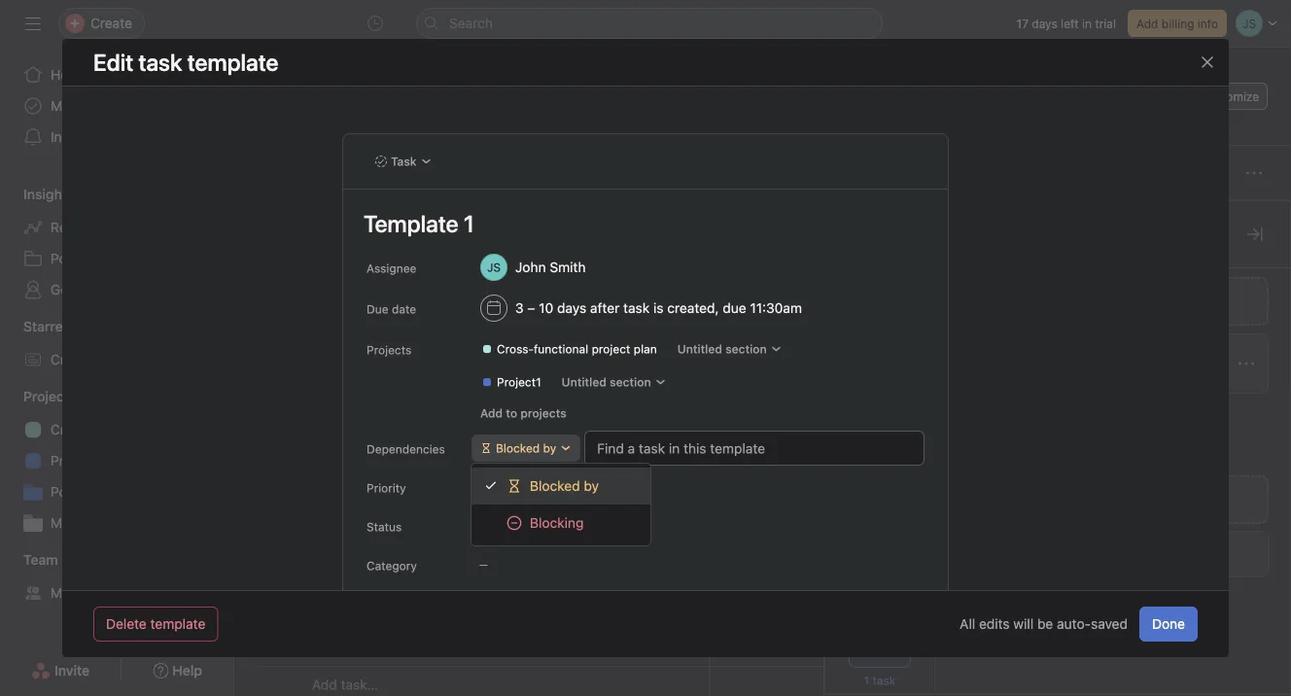 Task type: describe. For each thing, give the bounding box(es) containing it.
add task… for 1st add task… button from the bottom
[[312, 677, 378, 693]]

my for my workspace
[[51, 585, 70, 601]]

john smith button
[[472, 250, 618, 285]]

left
[[1061, 17, 1079, 30]]

in
[[1082, 17, 1092, 30]]

status
[[367, 520, 402, 534]]

blocked by inside option
[[530, 478, 599, 494]]

info
[[1198, 17, 1219, 30]]

list image
[[269, 71, 293, 94]]

will
[[1014, 616, 1034, 632]]

js inside button
[[1011, 89, 1025, 103]]

task button
[[367, 148, 441, 175]]

by inside dropdown button
[[543, 442, 556, 455]]

portfolio 1 link
[[12, 477, 222, 508]]

1 cell from the left
[[710, 381, 827, 417]]

1 for 1 task template
[[864, 674, 870, 688]]

team
[[23, 552, 58, 568]]

share
[[1120, 89, 1152, 103]]

reporting link
[[12, 212, 222, 243]]

project down after
[[592, 342, 631, 356]]

add for 4th the add task… row from the bottom
[[312, 301, 337, 318]]

1 form
[[863, 579, 897, 592]]

reporting
[[51, 219, 112, 235]]

starred element
[[0, 309, 233, 379]]

26
[[885, 462, 900, 476]]

task… for add task… button in header to do tree grid
[[341, 496, 378, 513]]

– for oct 24
[[875, 462, 882, 476]]

js inside row
[[723, 427, 737, 441]]

blocking
[[530, 515, 584, 531]]

starred
[[23, 318, 71, 335]]

category row
[[234, 200, 1291, 236]]

add billing info
[[1137, 17, 1219, 30]]

projects element containing cross-functional project plan
[[450, 332, 946, 400]]

add task… for 4th add task… button from the bottom of the page
[[312, 301, 378, 318]]

share button
[[1096, 83, 1160, 110]]

oct for oct 24 – 26
[[834, 462, 854, 476]]

1 horizontal spatial template
[[856, 691, 904, 696]]

schedule kickoff meeting cell
[[234, 416, 711, 452]]

team button
[[0, 550, 58, 570]]

2 cell from the left
[[826, 381, 942, 417]]

header to do tree grid
[[234, 381, 1291, 522]]

section for project1
[[610, 375, 651, 389]]

home
[[51, 67, 88, 83]]

john smith inside row
[[746, 427, 808, 441]]

timeline
[[539, 122, 593, 138]]

due
[[367, 302, 389, 316]]

project1 link
[[12, 445, 222, 477]]

assignee
[[367, 262, 417, 275]]

untitled for cross-functional project plan
[[678, 342, 722, 356]]

portfolio
[[51, 484, 104, 500]]

be
[[1038, 616, 1053, 632]]

john inside row
[[746, 427, 773, 441]]

blocked by option
[[472, 468, 651, 505]]

0 vertical spatial untitled section
[[289, 257, 403, 276]]

due
[[723, 300, 747, 316]]

trial
[[1095, 17, 1116, 30]]

cross-functional project plan up project1 link on the left bottom of page
[[51, 422, 233, 438]]

goals link
[[12, 274, 222, 305]]

1 button
[[480, 425, 509, 444]]

blocked by button
[[472, 435, 581, 462]]

4 add task… row from the top
[[234, 666, 1291, 696]]

project inside the starred element
[[159, 352, 203, 368]]

inbox link
[[12, 122, 222, 153]]

plan for cross-functional project plan link in the the starred element
[[207, 352, 233, 368]]

search
[[449, 15, 493, 31]]

add for third the add task… row from the bottom of the page
[[312, 496, 337, 513]]

task template
[[139, 49, 279, 76]]

Find a task in this template text field
[[585, 431, 925, 466]]

3 – 10 days after task is created, due 11:30am button
[[472, 291, 834, 326]]

job field for share timeline with teammates cell
[[1289, 451, 1291, 487]]

dependencies
[[367, 442, 445, 456]]

rules for to do image
[[334, 349, 350, 365]]

starred button
[[0, 317, 71, 336]]

portfolio 1
[[51, 484, 113, 500]]

list
[[376, 122, 400, 138]]

days inside dropdown button
[[557, 300, 587, 316]]

—
[[479, 559, 488, 570]]

workspace
[[73, 585, 141, 601]]

oct for oct 23 – 25
[[834, 427, 854, 441]]

after
[[590, 300, 620, 316]]

blocked inside dropdown button
[[496, 442, 540, 455]]

portfolios
[[51, 250, 111, 266]]

1 add task… row from the top
[[234, 291, 1291, 328]]

projects
[[521, 407, 567, 420]]

home link
[[12, 59, 222, 90]]

close details image
[[1248, 227, 1263, 242]]

add for 4th the add task… row from the top of the page
[[312, 677, 337, 693]]

1 task template
[[856, 674, 904, 696]]

untitled for project1
[[562, 375, 607, 389]]

untitled section for project1
[[562, 375, 651, 389]]

hide sidebar image
[[25, 16, 41, 31]]

row containing oct 24
[[234, 451, 1291, 487]]

js button
[[1006, 85, 1030, 108]]

add task… for third add task… button from the top of the page
[[312, 586, 378, 602]]

due date
[[367, 302, 416, 316]]

all
[[960, 616, 976, 632]]

cross-functional project plan link inside the starred element
[[12, 344, 233, 375]]

auto-
[[1057, 616, 1091, 632]]

workflow link
[[713, 120, 789, 141]]

functional up project1 link on the left bottom of page
[[93, 422, 155, 438]]

board
[[462, 122, 500, 138]]

section inside button
[[350, 257, 403, 276]]

insights element
[[0, 177, 233, 309]]

11:30am
[[750, 300, 802, 316]]

add task… button inside header to do tree grid
[[312, 494, 378, 515]]

close image
[[1200, 54, 1216, 70]]

0 vertical spatial days
[[1032, 17, 1058, 30]]

created,
[[667, 300, 719, 316]]

add to projects button
[[472, 400, 575, 427]]

inbox
[[51, 129, 85, 145]]

1 for 1
[[484, 427, 489, 441]]

done
[[1152, 616, 1185, 632]]

Draft project brief text field
[[307, 389, 429, 409]]

25
[[885, 427, 900, 441]]

all edits will be auto-saved
[[960, 616, 1128, 632]]

plan for 2nd cross-functional project plan link from the top
[[207, 422, 233, 438]]

global element
[[0, 48, 233, 164]]

draft project brief cell
[[234, 381, 711, 417]]

3 – 10 days after task is created, due 11:30am
[[515, 300, 802, 316]]

john inside dropdown button
[[515, 259, 546, 275]]

priority
[[367, 481, 406, 495]]

task
[[391, 155, 417, 168]]

functional inside the starred element
[[93, 352, 155, 368]]

task inside 1 task template
[[873, 674, 896, 688]]

add to projects
[[480, 407, 567, 420]]



Task type: locate. For each thing, give the bounding box(es) containing it.
0 horizontal spatial by
[[543, 442, 556, 455]]

my tasks
[[51, 98, 106, 114]]

untitled section button
[[669, 336, 791, 363], [553, 369, 676, 396]]

1 vertical spatial days
[[557, 300, 587, 316]]

cross-functional project plan down goals link
[[51, 352, 233, 368]]

customize
[[1201, 89, 1259, 103]]

1 vertical spatial untitled section button
[[553, 369, 676, 396]]

– inside dropdown button
[[528, 300, 535, 316]]

first
[[73, 515, 98, 531]]

3 my from the top
[[51, 585, 70, 601]]

portfolios link
[[12, 243, 222, 274]]

1 down 1 form at the bottom right of the page
[[864, 674, 870, 688]]

– for oct 23
[[875, 427, 882, 441]]

0 horizontal spatial smith
[[550, 259, 586, 275]]

cross-functional project plan
[[497, 342, 657, 356], [51, 352, 233, 368], [51, 422, 233, 438]]

timeline link
[[523, 120, 593, 141]]

1 add task… button from the top
[[312, 299, 378, 320]]

oct left 23
[[834, 427, 854, 441]]

0 vertical spatial blocked by
[[496, 442, 556, 455]]

plan
[[634, 342, 657, 356], [207, 352, 233, 368], [207, 422, 233, 438]]

section for cross-functional project plan
[[726, 342, 767, 356]]

1 horizontal spatial category
[[1182, 212, 1232, 226]]

task
[[623, 300, 650, 316], [873, 674, 896, 688]]

1 cross-functional project plan link from the top
[[12, 344, 233, 375]]

1 vertical spatial my
[[51, 515, 70, 531]]

1 horizontal spatial john smith
[[746, 427, 808, 441]]

1 vertical spatial cross-functional project plan link
[[12, 414, 233, 445]]

saved
[[1091, 616, 1128, 632]]

1 vertical spatial by
[[584, 478, 599, 494]]

invite button
[[19, 654, 102, 689]]

my inside my tasks 'link'
[[51, 98, 70, 114]]

task inside dropdown button
[[623, 300, 650, 316]]

cell
[[710, 381, 827, 417], [826, 381, 942, 417]]

board link
[[446, 120, 500, 141]]

john smith
[[515, 259, 586, 275], [746, 427, 808, 441]]

1 vertical spatial template
[[856, 691, 904, 696]]

projects element containing projects
[[0, 379, 233, 543]]

cell up find a task in this template text field
[[710, 381, 827, 417]]

0 horizontal spatial section
[[350, 257, 403, 276]]

cross-functional project plan inside the starred element
[[51, 352, 233, 368]]

0 vertical spatial oct
[[834, 427, 854, 441]]

1 vertical spatial john smith
[[746, 427, 808, 441]]

4 add task… button from the top
[[312, 674, 378, 696]]

0 horizontal spatial john
[[515, 259, 546, 275]]

— text field
[[1290, 382, 1291, 416]]

– right 24
[[875, 462, 882, 476]]

1 oct from the top
[[834, 427, 854, 441]]

project up project1 link on the left bottom of page
[[159, 422, 203, 438]]

1 for 1 form
[[863, 579, 868, 592]]

add task… inside header to do tree grid
[[312, 496, 378, 513]]

untitled section for cross-functional project plan
[[678, 342, 767, 356]]

cross- inside the starred element
[[51, 352, 93, 368]]

smith
[[550, 259, 586, 275], [776, 427, 808, 441]]

untitled section down due
[[678, 342, 767, 356]]

2 task… from the top
[[341, 496, 378, 513]]

1 down project1 link on the left bottom of page
[[107, 484, 113, 500]]

0 vertical spatial smith
[[550, 259, 586, 275]]

0 vertical spatial section
[[350, 257, 403, 276]]

task… inside header to do tree grid
[[341, 496, 378, 513]]

task… for third add task… button from the top of the page
[[341, 586, 378, 602]]

0 vertical spatial –
[[528, 300, 535, 316]]

cross-functional project plan link down goals link
[[12, 344, 233, 375]]

untitled up projects
[[562, 375, 607, 389]]

oct left 24
[[834, 462, 854, 476]]

1 horizontal spatial task
[[873, 674, 896, 688]]

1 horizontal spatial project1
[[497, 375, 541, 389]]

smith left 23
[[776, 427, 808, 441]]

smith inside dropdown button
[[550, 259, 586, 275]]

project down goals link
[[159, 352, 203, 368]]

oct
[[834, 427, 854, 441], [834, 462, 854, 476]]

0 vertical spatial untitled section button
[[669, 336, 791, 363]]

2 vertical spatial untitled section
[[562, 375, 651, 389]]

1 vertical spatial project1
[[51, 453, 101, 469]]

1 horizontal spatial untitled section
[[562, 375, 651, 389]]

portfolio
[[102, 515, 154, 531]]

task… for 4th add task… button from the bottom of the page
[[341, 301, 378, 318]]

by
[[543, 442, 556, 455], [584, 478, 599, 494]]

add task… button
[[312, 299, 378, 320], [312, 494, 378, 515], [312, 584, 378, 605], [312, 674, 378, 696]]

project1 up portfolio
[[51, 453, 101, 469]]

projects
[[367, 343, 412, 357], [23, 389, 76, 405]]

delete
[[106, 616, 147, 632]]

blocked up "blocking"
[[530, 478, 580, 494]]

1 vertical spatial smith
[[776, 427, 808, 441]]

my down the team at bottom left
[[51, 585, 70, 601]]

1 my from the top
[[51, 98, 70, 114]]

2 my from the top
[[51, 515, 70, 531]]

delete template
[[106, 616, 206, 632]]

— button
[[472, 551, 588, 579]]

untitled section button down due
[[669, 336, 791, 363]]

my
[[51, 98, 70, 114], [51, 515, 70, 531], [51, 585, 70, 601]]

my tasks link
[[12, 90, 222, 122]]

add
[[1137, 17, 1159, 30], [312, 301, 337, 318], [480, 407, 503, 420], [312, 496, 337, 513], [312, 586, 337, 602], [312, 677, 337, 693]]

add for second the add task… row from the bottom
[[312, 586, 337, 602]]

calendar link
[[617, 120, 690, 141]]

projects down the due date
[[367, 343, 412, 357]]

insights
[[23, 186, 74, 202]]

cross-functional project plan link up the portfolio 1 link
[[12, 414, 233, 445]]

cross- for cross-functional project plan link in the the starred element
[[51, 352, 93, 368]]

cross- down 3
[[497, 342, 534, 356]]

2 add task… from the top
[[312, 496, 378, 513]]

1 vertical spatial task
[[873, 674, 896, 688]]

1 vertical spatial blocked by
[[530, 478, 599, 494]]

blocked by
[[496, 442, 556, 455], [530, 478, 599, 494]]

template
[[150, 616, 206, 632], [856, 691, 904, 696]]

0 vertical spatial john smith
[[515, 259, 586, 275]]

0 vertical spatial by
[[543, 442, 556, 455]]

cross- down starred
[[51, 352, 93, 368]]

0 vertical spatial task
[[623, 300, 650, 316]]

untitled section button
[[289, 249, 403, 284]]

task… for 1st add task… button from the bottom
[[341, 677, 378, 693]]

blocked by down add to projects button
[[496, 442, 556, 455]]

10
[[539, 300, 554, 316]]

done button
[[1140, 607, 1198, 642]]

Template Name text field
[[355, 201, 925, 246]]

projects down starred
[[23, 389, 76, 405]]

untitled section
[[289, 257, 403, 276], [678, 342, 767, 356], [562, 375, 651, 389]]

2 vertical spatial section
[[610, 375, 651, 389]]

1 vertical spatial untitled
[[678, 342, 722, 356]]

john smith inside dropdown button
[[515, 259, 586, 275]]

1 horizontal spatial projects element
[[450, 332, 946, 400]]

1 vertical spatial projects
[[23, 389, 76, 405]]

17
[[1017, 17, 1029, 30]]

0 horizontal spatial john smith
[[515, 259, 586, 275]]

untitled down created,
[[678, 342, 722, 356]]

blocked
[[496, 442, 540, 455], [530, 478, 580, 494]]

None text field
[[316, 65, 580, 100]]

2 horizontal spatial untitled
[[678, 342, 722, 356]]

delete template button
[[93, 607, 218, 642]]

1 horizontal spatial untitled
[[562, 375, 607, 389]]

add task… for add task… button in header to do tree grid
[[312, 496, 378, 513]]

invite
[[55, 663, 90, 679]]

teams element
[[0, 543, 233, 613]]

task left the is
[[623, 300, 650, 316]]

add task…
[[312, 301, 378, 318], [312, 496, 378, 513], [312, 586, 378, 602], [312, 677, 378, 693]]

my first portfolio link
[[12, 508, 222, 539]]

3 add task… row from the top
[[234, 576, 1291, 613]]

row containing 1
[[234, 416, 1291, 452]]

0 horizontal spatial projects element
[[0, 379, 233, 543]]

– right 3
[[528, 300, 535, 316]]

insights button
[[0, 185, 74, 204]]

john smith left 23
[[746, 427, 808, 441]]

1 vertical spatial js
[[723, 427, 737, 441]]

1 vertical spatial section
[[726, 342, 767, 356]]

my left first
[[51, 515, 70, 531]]

projects inside dropdown button
[[23, 389, 76, 405]]

1 vertical spatial –
[[875, 427, 882, 441]]

john smith up 10 on the top left of page
[[515, 259, 586, 275]]

2 add task… button from the top
[[312, 494, 378, 515]]

untitled section up projects
[[562, 375, 651, 389]]

task down the form
[[873, 674, 896, 688]]

1 horizontal spatial days
[[1032, 17, 1058, 30]]

23
[[858, 427, 872, 441]]

1 left the form
[[863, 579, 868, 592]]

tasks
[[73, 98, 106, 114]]

24
[[858, 462, 872, 476]]

plan inside the starred element
[[207, 352, 233, 368]]

0 vertical spatial my
[[51, 98, 70, 114]]

Share timeline with teammates text field
[[307, 460, 510, 479]]

0 horizontal spatial js
[[723, 427, 737, 441]]

1 up share timeline with teammates cell
[[484, 427, 489, 441]]

blocked down add to projects button
[[496, 442, 540, 455]]

section up due
[[350, 257, 403, 276]]

calendar
[[632, 122, 690, 138]]

3 task… from the top
[[341, 586, 378, 602]]

1 horizontal spatial section
[[610, 375, 651, 389]]

to
[[506, 407, 517, 420]]

2 horizontal spatial section
[[726, 342, 767, 356]]

2 vertical spatial –
[[875, 462, 882, 476]]

my workspace link
[[12, 578, 222, 609]]

2 vertical spatial my
[[51, 585, 70, 601]]

list link
[[361, 120, 400, 141]]

section down due
[[726, 342, 767, 356]]

edit task template
[[93, 49, 279, 76]]

0 vertical spatial projects
[[367, 343, 412, 357]]

cell up the 25 at the bottom right of page
[[826, 381, 942, 417]]

project1 up add to projects button
[[497, 375, 541, 389]]

project
[[592, 342, 631, 356], [159, 352, 203, 368], [159, 422, 203, 438]]

0 horizontal spatial task
[[623, 300, 650, 316]]

smith inside row
[[776, 427, 808, 441]]

billing
[[1162, 17, 1195, 30]]

cross- for 2nd cross-functional project plan link from the top
[[51, 422, 93, 438]]

blocked inside option
[[530, 478, 580, 494]]

project1
[[497, 375, 541, 389], [51, 453, 101, 469]]

blocked by inside dropdown button
[[496, 442, 556, 455]]

0 horizontal spatial days
[[557, 300, 587, 316]]

smith up 10 on the top left of page
[[550, 259, 586, 275]]

0 vertical spatial untitled
[[289, 257, 346, 276]]

1 horizontal spatial john
[[746, 427, 773, 441]]

0 horizontal spatial untitled
[[289, 257, 346, 276]]

untitled
[[289, 257, 346, 276], [678, 342, 722, 356], [562, 375, 607, 389]]

0 vertical spatial template
[[150, 616, 206, 632]]

1 vertical spatial untitled section
[[678, 342, 767, 356]]

blocked by up "blocking"
[[530, 478, 599, 494]]

my left tasks
[[51, 98, 70, 114]]

–
[[528, 300, 535, 316], [875, 427, 882, 441], [875, 462, 882, 476]]

untitled inside button
[[289, 257, 346, 276]]

1 vertical spatial john
[[746, 427, 773, 441]]

oct 24 – 26
[[834, 462, 900, 476]]

days right 10 on the top left of page
[[557, 300, 587, 316]]

2 add task… row from the top
[[234, 486, 1291, 522]]

search list box
[[416, 8, 883, 39]]

row
[[258, 235, 1291, 237], [234, 381, 1291, 417], [234, 416, 1291, 452], [234, 451, 1291, 487]]

template inside button
[[150, 616, 206, 632]]

1 vertical spatial blocked
[[530, 478, 580, 494]]

add to starred image
[[617, 75, 632, 90]]

1 vertical spatial oct
[[834, 462, 854, 476]]

1 horizontal spatial projects
[[367, 343, 412, 357]]

my for my first portfolio
[[51, 515, 70, 531]]

2 vertical spatial untitled
[[562, 375, 607, 389]]

1 vertical spatial category
[[367, 559, 417, 573]]

share timeline with teammates cell
[[234, 451, 711, 487]]

my for my tasks
[[51, 98, 70, 114]]

0 vertical spatial js
[[1011, 89, 1025, 103]]

edit
[[93, 49, 133, 76]]

1 horizontal spatial js
[[1011, 89, 1025, 103]]

untitled section up due
[[289, 257, 403, 276]]

my inside my first portfolio link
[[51, 515, 70, 531]]

my first portfolio
[[51, 515, 154, 531]]

4 task… from the top
[[341, 677, 378, 693]]

category inside row
[[1182, 212, 1232, 226]]

Schedule kickoff meeting text field
[[307, 425, 476, 444]]

0 vertical spatial john
[[515, 259, 546, 275]]

cross-functional project plan down after
[[497, 342, 657, 356]]

job field for schedule kickoff meeting cell
[[1289, 416, 1291, 452]]

0 horizontal spatial untitled section
[[289, 257, 403, 276]]

0 horizontal spatial projects
[[23, 389, 76, 405]]

2 cross-functional project plan link from the top
[[12, 414, 233, 445]]

0 vertical spatial category
[[1182, 212, 1232, 226]]

0 vertical spatial blocked
[[496, 442, 540, 455]]

untitled section button for cross-functional project plan
[[669, 336, 791, 363]]

add inside header to do tree grid
[[312, 496, 337, 513]]

3 add task… button from the top
[[312, 584, 378, 605]]

cross- down the projects dropdown button
[[51, 422, 93, 438]]

0 horizontal spatial template
[[150, 616, 206, 632]]

1 horizontal spatial by
[[584, 478, 599, 494]]

untitled section button for project1
[[553, 369, 676, 396]]

days right 17
[[1032, 17, 1058, 30]]

add task… row
[[234, 291, 1291, 328], [234, 486, 1291, 522], [234, 576, 1291, 613], [234, 666, 1291, 696]]

add billing info button
[[1128, 10, 1227, 37]]

search button
[[416, 8, 883, 39]]

17 days left in trial
[[1017, 17, 1116, 30]]

customize button
[[1177, 83, 1268, 110]]

functional down goals link
[[93, 352, 155, 368]]

form
[[872, 579, 897, 592]]

1 add task… from the top
[[312, 301, 378, 318]]

2 horizontal spatial untitled section
[[678, 342, 767, 356]]

1 inside 'button'
[[484, 427, 489, 441]]

1 horizontal spatial smith
[[776, 427, 808, 441]]

cross-functional project plan link
[[12, 344, 233, 375], [12, 414, 233, 445]]

0 horizontal spatial category
[[367, 559, 417, 573]]

untitled left assignee
[[289, 257, 346, 276]]

projects element
[[450, 332, 946, 400], [0, 379, 233, 543]]

untitled section button down after
[[553, 369, 676, 396]]

– left the 25 at the bottom right of page
[[875, 427, 882, 441]]

is
[[654, 300, 664, 316]]

2 oct from the top
[[834, 462, 854, 476]]

1 inside 1 task template
[[864, 674, 870, 688]]

1
[[484, 427, 489, 441], [107, 484, 113, 500], [863, 579, 868, 592], [864, 674, 870, 688]]

edits
[[979, 616, 1010, 632]]

projects button
[[0, 387, 76, 407]]

0 horizontal spatial project1
[[51, 453, 101, 469]]

3 add task… from the top
[[312, 586, 378, 602]]

0 vertical spatial cross-functional project plan link
[[12, 344, 233, 375]]

my inside 'my workspace' link
[[51, 585, 70, 601]]

category
[[1182, 212, 1232, 226], [367, 559, 417, 573]]

0 vertical spatial project1
[[497, 375, 541, 389]]

goals
[[51, 282, 86, 298]]

my workspace
[[51, 585, 141, 601]]

functional down 10 on the top left of page
[[534, 342, 589, 356]]

date
[[392, 302, 416, 316]]

section down 3 – 10 days after task is created, due 11:30am dropdown button
[[610, 375, 651, 389]]

workflow
[[729, 122, 789, 138]]

4 add task… from the top
[[312, 677, 378, 693]]

1 task… from the top
[[341, 301, 378, 318]]

cross-
[[497, 342, 534, 356], [51, 352, 93, 368], [51, 422, 93, 438]]

by inside option
[[584, 478, 599, 494]]



Task type: vqa. For each thing, say whether or not it's contained in the screenshot.
first Cross-functional project plan LINK from the bottom of the page Project
yes



